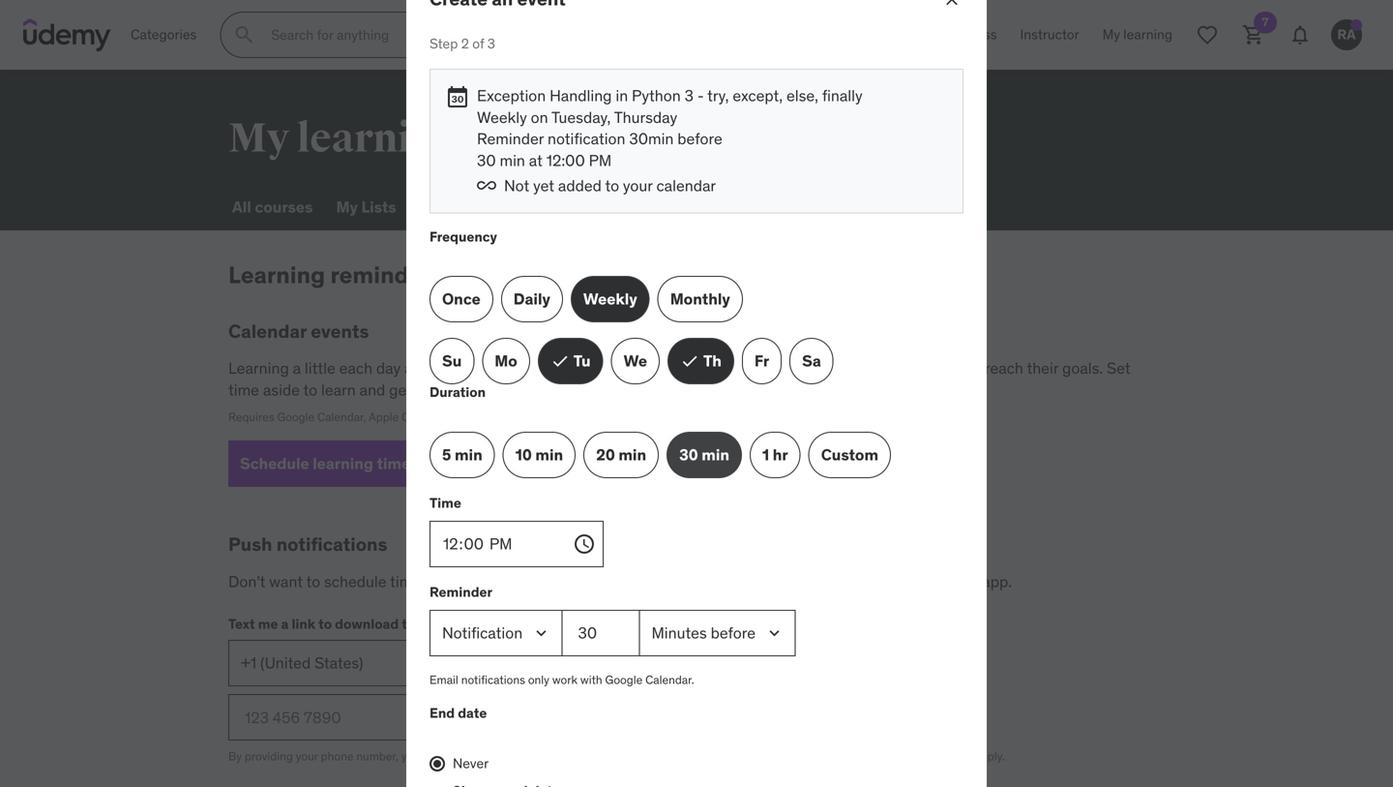 Task type: vqa. For each thing, say whether or not it's contained in the screenshot.
are
yes



Task type: locate. For each thing, give the bounding box(es) containing it.
udemy
[[897, 26, 939, 43], [880, 572, 929, 591]]

calendar
[[657, 176, 716, 196]]

requires
[[228, 409, 274, 424]]

2 horizontal spatial get
[[767, 749, 784, 764]]

handling
[[550, 86, 612, 105]]

12:00
[[547, 151, 585, 170]]

0 horizontal spatial notifications
[[277, 533, 388, 556]]

mobile
[[932, 572, 979, 591]]

0 horizontal spatial my
[[228, 113, 290, 164]]

time down apple on the left bottom of the page
[[377, 454, 411, 473]]

tuesday,
[[552, 107, 611, 127]]

instructor
[[1021, 26, 1080, 43]]

5
[[442, 445, 451, 465]]

0 vertical spatial set
[[1107, 358, 1131, 378]]

send button
[[418, 694, 496, 741]]

notifications left "from"
[[728, 572, 814, 591]]

1 vertical spatial notifications
[[728, 572, 814, 591]]

0 horizontal spatial google
[[277, 409, 315, 424]]

1 horizontal spatial calendar,
[[402, 409, 451, 424]]

with right "work"
[[581, 672, 603, 687]]

link right the me
[[292, 615, 316, 632]]

courses
[[255, 197, 313, 217]]

0 horizontal spatial calendar,
[[318, 409, 366, 424]]

phone
[[321, 749, 354, 764]]

learning up calendar on the left top of page
[[228, 260, 325, 289]]

small image left th
[[681, 352, 700, 371]]

pm
[[589, 151, 612, 170]]

calendar, down learn
[[318, 409, 366, 424]]

google down aside
[[277, 409, 315, 424]]

min right the 20
[[619, 445, 647, 465]]

the
[[853, 572, 876, 591], [402, 615, 423, 632]]

not
[[504, 176, 530, 196]]

30 left at
[[477, 151, 496, 170]]

min left the 1
[[702, 445, 730, 465]]

learning
[[297, 113, 460, 164], [753, 358, 809, 378], [564, 380, 621, 400], [313, 454, 374, 473], [521, 572, 577, 591]]

1 vertical spatial get
[[664, 572, 687, 591]]

1 vertical spatial app.
[[787, 749, 809, 764]]

learning a little each day adds up. research shows that students who make learning a habit are more likely to reach their goals. set time aside to learn and get reminders using your learning scheduler. requires google calendar, apple calendar, or outlook
[[228, 358, 1131, 424]]

my left lists
[[336, 197, 358, 217]]

0 vertical spatial reminder
[[477, 129, 544, 149]]

2 vertical spatial your
[[296, 749, 318, 764]]

1 vertical spatial set
[[481, 572, 505, 591]]

0 vertical spatial link
[[292, 615, 316, 632]]

shows
[[536, 358, 579, 378]]

1 vertical spatial the
[[402, 615, 423, 632]]

1 horizontal spatial notifications
[[461, 672, 526, 687]]

google
[[277, 409, 315, 424], [606, 672, 643, 687]]

your down shows
[[531, 380, 561, 400]]

30 down the learning a little each day adds up. research shows that students who make learning a habit are more likely to reach their goals. set time aside to learn and get reminders using your learning scheduler. requires google calendar, apple calendar, or outlook
[[680, 445, 699, 465]]

10 min
[[516, 445, 564, 465]]

0 vertical spatial your
[[623, 176, 653, 196]]

learning for learning reminders
[[228, 260, 325, 289]]

2 small image from the left
[[681, 352, 700, 371]]

end
[[430, 704, 455, 722]]

learning right the make
[[753, 358, 809, 378]]

udemy inside udemy business link
[[897, 26, 939, 43]]

rates
[[922, 749, 948, 764]]

1 horizontal spatial link
[[733, 749, 751, 764]]

0 vertical spatial google
[[277, 409, 315, 424]]

reminder inside the exception handling in python 3 - try, except, else, finally weekly on tuesday, thursday reminder notification 30min before 30 min at 12:00 pm
[[477, 129, 544, 149]]

2 vertical spatial notifications
[[461, 672, 526, 687]]

0 vertical spatial notifications
[[277, 533, 388, 556]]

learning reminders
[[228, 260, 444, 289]]

or
[[453, 409, 464, 424]]

3 inside the exception handling in python 3 - try, except, else, finally weekly on tuesday, thursday reminder notification 30min before 30 min at 12:00 pm
[[685, 86, 694, 105]]

automated
[[568, 749, 624, 764]]

your left phone
[[296, 749, 318, 764]]

that
[[583, 358, 611, 378]]

1 vertical spatial small image
[[415, 454, 434, 474]]

my lists
[[336, 197, 397, 217]]

1 vertical spatial with
[[699, 749, 721, 764]]

20
[[596, 445, 615, 465]]

1 vertical spatial your
[[531, 380, 561, 400]]

to left standard
[[754, 749, 764, 764]]

learning down not yet added to your calendar
[[592, 197, 656, 217]]

1
[[763, 445, 770, 465]]

to down little
[[303, 380, 318, 400]]

udemy business link
[[885, 12, 1009, 58]]

app
[[426, 615, 451, 632]]

reminders down lists
[[331, 260, 444, 289]]

small image left tu
[[551, 352, 570, 371]]

each
[[339, 358, 373, 378]]

0 horizontal spatial 30
[[477, 151, 496, 170]]

weekly down exception
[[477, 107, 527, 127]]

notifications for push notifications
[[277, 533, 388, 556]]

a right "message"
[[724, 749, 730, 764]]

text me a link to download the app
[[228, 615, 451, 632]]

learning inside the learning a little each day adds up. research shows that students who make learning a habit are more likely to reach their goals. set time aside to learn and get reminders using your learning scheduler. requires google calendar, apple calendar, or outlook
[[228, 358, 289, 378]]

tu
[[574, 351, 591, 371]]

a down time time field
[[509, 572, 517, 591]]

0 horizontal spatial set
[[481, 572, 505, 591]]

get left push
[[664, 572, 687, 591]]

0 vertical spatial udemy
[[897, 26, 939, 43]]

0 horizontal spatial small image
[[551, 352, 570, 371]]

0 vertical spatial learning
[[592, 197, 656, 217]]

0 vertical spatial app.
[[983, 572, 1013, 591]]

1 horizontal spatial with
[[699, 749, 721, 764]]

min left at
[[500, 151, 526, 170]]

min for 30 min
[[702, 445, 730, 465]]

push notifications
[[228, 533, 388, 556]]

weekly
[[477, 107, 527, 127], [584, 289, 638, 309]]

reminder up app
[[430, 583, 493, 601]]

your inside the learning a little each day adds up. research shows that students who make learning a habit are more likely to reach their goals. set time aside to learn and get reminders using your learning scheduler. requires google calendar, apple calendar, or outlook
[[531, 380, 561, 400]]

at
[[529, 151, 543, 170]]

with right "message"
[[699, 749, 721, 764]]

to right "reminder" on the left of the page
[[646, 572, 660, 591]]

to
[[605, 176, 620, 196], [968, 358, 982, 378], [303, 380, 318, 400], [306, 572, 321, 591], [646, 572, 660, 591], [319, 615, 332, 632], [455, 749, 466, 764], [754, 749, 764, 764]]

1 vertical spatial 30
[[680, 445, 699, 465]]

small image left the not
[[477, 176, 497, 195]]

calendar, left or
[[402, 409, 451, 424]]

1 horizontal spatial small image
[[477, 176, 497, 195]]

step 2 of 3
[[430, 35, 496, 52]]

link right "message"
[[733, 749, 751, 764]]

2 horizontal spatial your
[[623, 176, 653, 196]]

text
[[626, 749, 647, 764]]

calendar.
[[646, 672, 695, 687]]

the right "from"
[[853, 572, 876, 591]]

set right goals.
[[1107, 358, 1131, 378]]

more
[[889, 358, 925, 378]]

0 vertical spatial 3
[[488, 35, 496, 52]]

1 horizontal spatial set
[[1107, 358, 1131, 378]]

1 horizontal spatial small image
[[681, 352, 700, 371]]

3
[[488, 35, 496, 52], [685, 86, 694, 105]]

min inside the exception handling in python 3 - try, except, else, finally weekly on tuesday, thursday reminder notification 30min before 30 min at 12:00 pm
[[500, 151, 526, 170]]

app. left standard
[[787, 749, 809, 764]]

set right blocks?
[[481, 572, 505, 591]]

up.
[[442, 358, 463, 378]]

your
[[623, 176, 653, 196], [531, 380, 561, 400], [296, 749, 318, 764]]

1 horizontal spatial my
[[336, 197, 358, 217]]

lists
[[362, 197, 397, 217]]

get down day
[[389, 380, 412, 400]]

a
[[293, 358, 301, 378], [813, 358, 821, 378], [509, 572, 517, 591], [281, 615, 289, 632], [509, 749, 515, 764], [724, 749, 730, 764]]

calendar,
[[318, 409, 366, 424], [402, 409, 451, 424]]

1 horizontal spatial the
[[853, 572, 876, 591]]

0 vertical spatial get
[[389, 380, 412, 400]]

min right 10
[[536, 445, 564, 465]]

30 min
[[680, 445, 730, 465]]

once
[[442, 289, 481, 309]]

learning up aside
[[228, 358, 289, 378]]

notifications up schedule
[[277, 533, 388, 556]]

1 vertical spatial reminders
[[416, 380, 486, 400]]

aside
[[263, 380, 300, 400]]

1 horizontal spatial 3
[[685, 86, 694, 105]]

who
[[679, 358, 708, 378]]

1 vertical spatial link
[[733, 749, 751, 764]]

email notifications only work with google calendar.
[[430, 672, 695, 687]]

learning down that
[[564, 380, 621, 400]]

1 small image from the left
[[551, 352, 570, 371]]

time
[[430, 494, 462, 512]]

small image
[[477, 176, 497, 195], [415, 454, 434, 474]]

my up all courses
[[228, 113, 290, 164]]

2 vertical spatial learning
[[228, 358, 289, 378]]

in
[[616, 86, 628, 105]]

time left blocks?
[[390, 572, 421, 591]]

time inside the learning a little each day adds up. research shows that students who make learning a habit are more likely to reach their goals. set time aside to learn and get reminders using your learning scheduler. requires google calendar, apple calendar, or outlook
[[228, 380, 259, 400]]

learning down apple on the left bottom of the page
[[313, 454, 374, 473]]

small image
[[551, 352, 570, 371], [681, 352, 700, 371]]

3 right of
[[488, 35, 496, 52]]

min for 10 min
[[536, 445, 564, 465]]

reminder up at
[[477, 129, 544, 149]]

1 vertical spatial learning
[[228, 260, 325, 289]]

0 horizontal spatial with
[[581, 672, 603, 687]]

0 horizontal spatial get
[[389, 380, 412, 400]]

your up learning tools
[[623, 176, 653, 196]]

tools
[[660, 197, 697, 217]]

1 vertical spatial 3
[[685, 86, 694, 105]]

10
[[516, 445, 532, 465]]

a left one-
[[509, 749, 515, 764]]

standard
[[812, 749, 860, 764]]

work
[[553, 672, 578, 687]]

events
[[311, 319, 369, 342]]

with
[[581, 672, 603, 687], [699, 749, 721, 764]]

reminder
[[581, 572, 643, 591]]

1 vertical spatial google
[[606, 672, 643, 687]]

0 horizontal spatial small image
[[415, 454, 434, 474]]

0 vertical spatial weekly
[[477, 107, 527, 127]]

try,
[[708, 86, 729, 105]]

medium image
[[446, 85, 469, 108]]

to right want
[[306, 572, 321, 591]]

learning tools
[[592, 197, 697, 217]]

1 horizontal spatial your
[[531, 380, 561, 400]]

notifications up the date on the bottom of page
[[461, 672, 526, 687]]

udemy left business
[[897, 26, 939, 43]]

business
[[943, 26, 998, 43]]

2 vertical spatial get
[[767, 749, 784, 764]]

0 horizontal spatial weekly
[[477, 107, 527, 127]]

1 vertical spatial reminder
[[430, 583, 493, 601]]

google left calendar.
[[606, 672, 643, 687]]

get left standard
[[767, 749, 784, 764]]

2 horizontal spatial notifications
[[728, 572, 814, 591]]

app. right 'mobile'
[[983, 572, 1013, 591]]

udemy left 'mobile'
[[880, 572, 929, 591]]

0 vertical spatial my
[[228, 113, 290, 164]]

sa
[[803, 351, 822, 371]]

1 calendar, from the left
[[318, 409, 366, 424]]

to down pm
[[605, 176, 620, 196]]

else,
[[787, 86, 819, 105]]

small image left 5
[[415, 454, 434, 474]]

min right 5
[[455, 445, 483, 465]]

3 left -
[[685, 86, 694, 105]]

submit search image
[[233, 23, 256, 46]]

5 min
[[442, 445, 483, 465]]

0 vertical spatial 30
[[477, 151, 496, 170]]

schedule
[[240, 454, 309, 473]]

0 horizontal spatial app.
[[787, 749, 809, 764]]

set inside the learning a little each day adds up. research shows that students who make learning a habit are more likely to reach their goals. set time aside to learn and get reminders using your learning scheduler. requires google calendar, apple calendar, or outlook
[[1107, 358, 1131, 378]]

adds
[[405, 358, 438, 378]]

the left app
[[402, 615, 423, 632]]

learn
[[321, 380, 356, 400]]

link
[[292, 615, 316, 632], [733, 749, 751, 764]]

1 vertical spatial my
[[336, 197, 358, 217]]

1 vertical spatial weekly
[[584, 289, 638, 309]]

calendar events
[[228, 319, 369, 342]]

123 456 7890 text field
[[228, 694, 418, 741]]

fr
[[755, 351, 770, 371]]

python
[[632, 86, 681, 105]]

my for my lists
[[336, 197, 358, 217]]

a right the me
[[281, 615, 289, 632]]

0 vertical spatial small image
[[477, 176, 497, 195]]

weekly up we
[[584, 289, 638, 309]]

time up requires
[[228, 380, 259, 400]]

daily
[[514, 289, 551, 309]]

su
[[442, 351, 462, 371]]

None number field
[[563, 610, 640, 656]]

udemy business
[[897, 26, 998, 43]]

reminders down the up.
[[416, 380, 486, 400]]



Task type: describe. For each thing, give the bounding box(es) containing it.
30 inside the exception handling in python 3 - try, except, else, finally weekly on tuesday, thursday reminder notification 30min before 30 min at 12:00 pm
[[477, 151, 496, 170]]

exception
[[477, 86, 546, 105]]

push
[[228, 533, 272, 556]]

from
[[817, 572, 850, 591]]

research
[[467, 358, 532, 378]]

apply.
[[975, 749, 1005, 764]]

get inside the learning a little each day adds up. research shows that students who make learning a habit are more likely to reach their goals. set time aside to learn and get reminders using your learning scheduler. requires google calendar, apple calendar, or outlook
[[389, 380, 412, 400]]

all courses link
[[228, 184, 317, 230]]

before
[[678, 129, 723, 149]]

to right likely
[[968, 358, 982, 378]]

little
[[305, 358, 336, 378]]

except,
[[733, 86, 783, 105]]

min for 5 min
[[455, 445, 483, 465]]

30min
[[630, 129, 674, 149]]

by
[[228, 749, 242, 764]]

weekly inside the exception handling in python 3 - try, except, else, finally weekly on tuesday, thursday reminder notification 30min before 30 min at 12:00 pm
[[477, 107, 527, 127]]

20 min
[[596, 445, 647, 465]]

yet
[[533, 176, 555, 196]]

date
[[458, 704, 487, 722]]

learning up lists
[[297, 113, 460, 164]]

wishlist
[[420, 197, 480, 217]]

schedule learning time
[[240, 454, 411, 473]]

notification
[[548, 129, 626, 149]]

providing
[[245, 749, 293, 764]]

only
[[528, 672, 550, 687]]

make
[[711, 358, 749, 378]]

my for my learning
[[228, 113, 290, 164]]

hr
[[773, 445, 789, 465]]

small image for tu
[[551, 352, 570, 371]]

archived link
[[499, 184, 572, 230]]

2
[[461, 35, 469, 52]]

using
[[490, 380, 527, 400]]

-
[[698, 86, 704, 105]]

me
[[258, 615, 278, 632]]

schedule learning time button
[[228, 441, 446, 487]]

you
[[402, 749, 420, 764]]

0 horizontal spatial 3
[[488, 35, 496, 52]]

time inside button
[[377, 454, 411, 473]]

0 horizontal spatial your
[[296, 749, 318, 764]]

learning inside button
[[313, 454, 374, 473]]

finally
[[823, 86, 863, 105]]

all
[[232, 197, 251, 217]]

learning tools link
[[588, 184, 701, 230]]

not yet added to your calendar
[[504, 176, 716, 196]]

day
[[376, 358, 401, 378]]

a left habit
[[813, 358, 821, 378]]

exception handling in python 3 - try, except, else, finally weekly on tuesday, thursday reminder notification 30min before 30 min at 12:00 pm
[[477, 86, 863, 170]]

1 vertical spatial udemy
[[880, 572, 929, 591]]

learning for learning tools
[[592, 197, 656, 217]]

monthly
[[671, 289, 731, 309]]

reach
[[985, 358, 1024, 378]]

a left little
[[293, 358, 301, 378]]

small image for th
[[681, 352, 700, 371]]

are
[[864, 358, 886, 378]]

reminders inside the learning a little each day adds up. research shows that students who make learning a habit are more likely to reach their goals. set time aside to learn and get reminders using your learning scheduler. requires google calendar, apple calendar, or outlook
[[416, 380, 486, 400]]

want
[[269, 572, 303, 591]]

push
[[691, 572, 724, 591]]

th
[[704, 351, 722, 371]]

wishlist link
[[416, 184, 484, 230]]

we
[[624, 351, 648, 371]]

to right agree
[[455, 749, 466, 764]]

1 horizontal spatial google
[[606, 672, 643, 687]]

0 horizontal spatial the
[[402, 615, 423, 632]]

udemy image
[[23, 18, 111, 51]]

time left automated on the left bottom of the page
[[542, 749, 565, 764]]

close modal image
[[943, 0, 962, 9]]

0 vertical spatial reminders
[[331, 260, 444, 289]]

instructor link
[[1009, 12, 1092, 58]]

2 calendar, from the left
[[402, 409, 451, 424]]

my learning
[[228, 113, 460, 164]]

likely
[[929, 358, 964, 378]]

don't
[[228, 572, 266, 591]]

learning down time time field
[[521, 572, 577, 591]]

don't want to schedule time blocks? set a learning reminder to get push notifications from the udemy mobile app.
[[228, 572, 1013, 591]]

custom
[[822, 445, 879, 465]]

1 horizontal spatial 30
[[680, 445, 699, 465]]

their
[[1027, 358, 1059, 378]]

receive
[[468, 749, 506, 764]]

small image inside schedule learning time button
[[415, 454, 434, 474]]

apple
[[369, 409, 399, 424]]

send
[[438, 707, 476, 727]]

messaging
[[863, 749, 919, 764]]

min for 20 min
[[619, 445, 647, 465]]

Time time field
[[430, 521, 596, 567]]

0 horizontal spatial link
[[292, 615, 316, 632]]

0 vertical spatial the
[[853, 572, 876, 591]]

agree
[[423, 749, 452, 764]]

1 horizontal spatial get
[[664, 572, 687, 591]]

may
[[951, 749, 972, 764]]

habit
[[825, 358, 860, 378]]

0 vertical spatial with
[[581, 672, 603, 687]]

google inside the learning a little each day adds up. research shows that students who make learning a habit are more likely to reach their goals. set time aside to learn and get reminders using your learning scheduler. requires google calendar, apple calendar, or outlook
[[277, 409, 315, 424]]

added
[[558, 176, 602, 196]]

calendar
[[228, 319, 307, 342]]

to left download
[[319, 615, 332, 632]]

1 horizontal spatial weekly
[[584, 289, 638, 309]]

notifications for email notifications only work with google calendar.
[[461, 672, 526, 687]]

goals.
[[1063, 358, 1104, 378]]

1 horizontal spatial app.
[[983, 572, 1013, 591]]

outlook
[[467, 409, 508, 424]]



